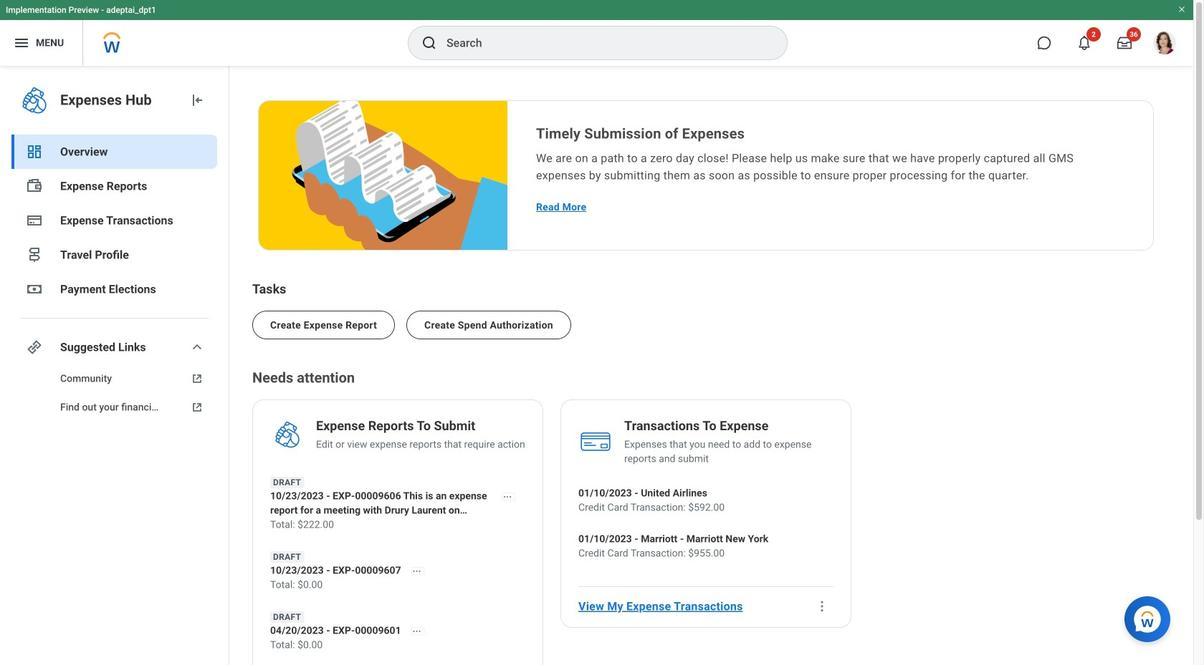 Task type: vqa. For each thing, say whether or not it's contained in the screenshot.
search image
yes



Task type: describe. For each thing, give the bounding box(es) containing it.
total: $222.00 element
[[270, 518, 525, 533]]

04/20/2023 - exp-00009601 element
[[270, 624, 435, 639]]

related actions image
[[412, 627, 422, 637]]

transactions to expense element
[[624, 418, 769, 438]]

10/23/2023 - exp-00009606 this is an expense report for a meeting with drury laurent on 10/23/23 element
[[270, 490, 525, 518]]

credit card transaction: $955.00 element
[[578, 547, 769, 561]]

expense reports to submit element
[[316, 418, 475, 438]]

10/23/2023 - exp-00009607 element
[[270, 564, 435, 578]]

related actions image for 10/23/2023 - exp-00009607 element
[[412, 567, 422, 577]]

credit card transaction: $592.00 element
[[578, 501, 725, 515]]

notifications large image
[[1077, 36, 1092, 50]]

profile logan mcneil image
[[1153, 32, 1176, 57]]

inbox large image
[[1117, 36, 1132, 50]]

edit or view expense reports that require action element
[[316, 438, 525, 452]]

timeline milestone image
[[26, 247, 43, 264]]

Search Workday  search field
[[447, 27, 758, 59]]

link image
[[26, 339, 43, 356]]

task pay image
[[26, 178, 43, 195]]

search image
[[421, 34, 438, 52]]



Task type: locate. For each thing, give the bounding box(es) containing it.
dashboard image
[[26, 143, 43, 161]]

total: $0.00 element
[[270, 578, 435, 593], [270, 639, 435, 653]]

justify image
[[13, 34, 30, 52]]

timely submission of expenses element
[[536, 124, 1125, 144]]

0 vertical spatial ext link image
[[189, 372, 206, 386]]

related actions vertical image
[[815, 600, 829, 614]]

0 vertical spatial total: $0.00 element
[[270, 578, 435, 593]]

related actions image
[[502, 492, 512, 502], [412, 567, 422, 577]]

1 vertical spatial ext link image
[[189, 401, 206, 415]]

related actions image for 10/23/2023 - exp-00009606 this is an expense report for a meeting with drury laurent on 10/23/23 element
[[502, 492, 512, 502]]

total: $0.00 element for 10/23/2023 - exp-00009607 element
[[270, 578, 435, 593]]

expenses hub element
[[60, 90, 177, 110]]

credit card image
[[26, 212, 43, 229]]

transformation import image
[[189, 92, 206, 109]]

list
[[252, 300, 1160, 340]]

0 horizontal spatial related actions image
[[412, 567, 422, 577]]

total: $0.00 element for 04/20/2023 - exp-00009601 element
[[270, 639, 435, 653]]

0 vertical spatial related actions image
[[502, 492, 512, 502]]

2 total: $0.00 element from the top
[[270, 639, 435, 653]]

1 vertical spatial related actions image
[[412, 567, 422, 577]]

expenses that you need to add to expense reports and submit element
[[624, 438, 834, 467]]

total: $0.00 element down related actions icon
[[270, 639, 435, 653]]

1 ext link image from the top
[[189, 372, 206, 386]]

1 horizontal spatial related actions image
[[502, 492, 512, 502]]

chevron down small image
[[189, 339, 206, 356]]

1 vertical spatial total: $0.00 element
[[270, 639, 435, 653]]

dollar image
[[26, 281, 43, 298]]

close environment banner image
[[1178, 5, 1186, 14]]

2 ext link image from the top
[[189, 401, 206, 415]]

ext link image
[[189, 372, 206, 386], [189, 401, 206, 415]]

related actions image inside 10/23/2023 - exp-00009606 this is an expense report for a meeting with drury laurent on 10/23/23 element
[[502, 492, 512, 502]]

navigation pane region
[[0, 66, 229, 666]]

related actions image inside 10/23/2023 - exp-00009607 element
[[412, 567, 422, 577]]

total: $0.00 element up 04/20/2023 - exp-00009601 element
[[270, 578, 435, 593]]

banner
[[0, 0, 1193, 66]]

1 total: $0.00 element from the top
[[270, 578, 435, 593]]



